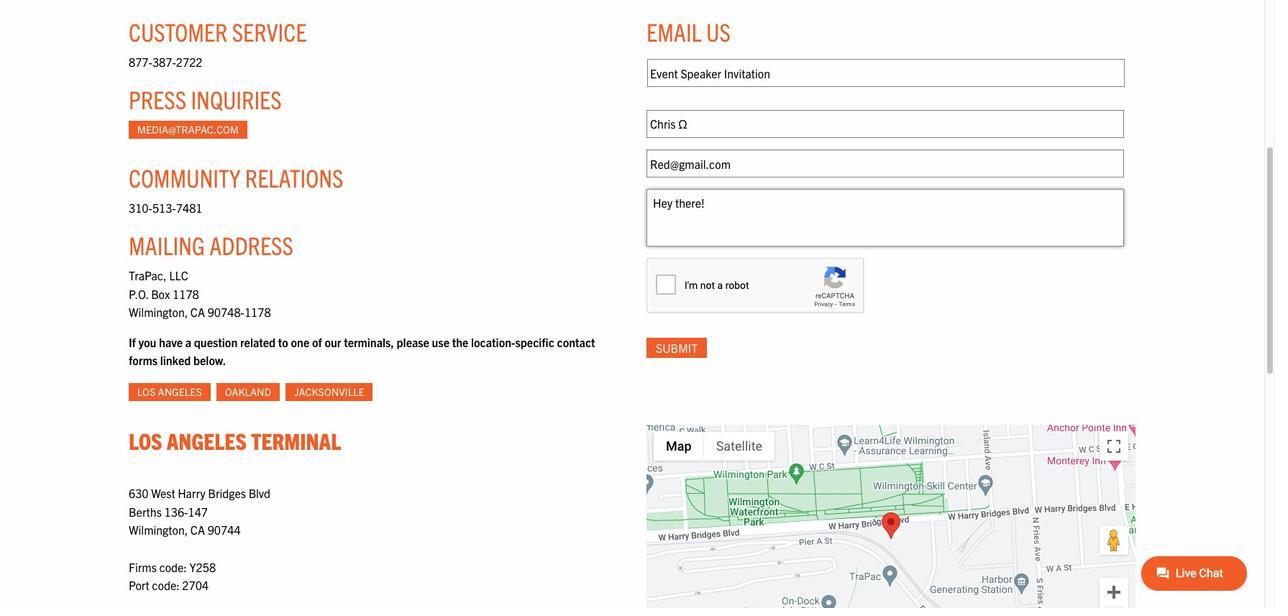 Task type: locate. For each thing, give the bounding box(es) containing it.
code: right port
[[152, 579, 180, 593]]

p.o.
[[129, 287, 149, 301]]

1 horizontal spatial 1178
[[245, 305, 271, 320]]

west
[[151, 487, 175, 501]]

question
[[194, 335, 238, 349]]

blvd
[[249, 487, 271, 501]]

llc
[[169, 268, 188, 283]]

angeles
[[158, 386, 202, 399], [167, 427, 247, 455]]

a
[[186, 335, 192, 349]]

of
[[312, 335, 322, 349]]

harry
[[178, 487, 206, 501]]

1178 up related
[[245, 305, 271, 320]]

terminal
[[251, 427, 341, 455]]

press
[[129, 83, 186, 114]]

code: up 2704
[[159, 560, 187, 575]]

0 vertical spatial angeles
[[158, 386, 202, 399]]

1 wilmington, from the top
[[129, 305, 188, 320]]

los angeles link
[[129, 383, 210, 401]]

ca down 147 at the bottom of page
[[191, 523, 205, 538]]

2 ca from the top
[[191, 523, 205, 538]]

our
[[325, 335, 341, 349]]

877-
[[129, 55, 152, 69]]

code:
[[159, 560, 187, 575], [152, 579, 180, 593]]

90748-
[[208, 305, 245, 320]]

ca left 90748-
[[191, 305, 205, 320]]

1178
[[173, 287, 199, 301], [245, 305, 271, 320]]

1178 down llc
[[173, 287, 199, 301]]

Your Email text field
[[647, 150, 1125, 178]]

los down forms
[[137, 386, 156, 399]]

los up 630
[[129, 427, 162, 455]]

1 ca from the top
[[191, 305, 205, 320]]

1 vertical spatial angeles
[[167, 427, 247, 455]]

1 vertical spatial ca
[[191, 523, 205, 538]]

310-513-7481
[[129, 201, 203, 215]]

1 vertical spatial 1178
[[245, 305, 271, 320]]

wilmington, down the berths
[[129, 523, 188, 538]]

wilmington,
[[129, 305, 188, 320], [129, 523, 188, 538]]

angeles down 'linked'
[[158, 386, 202, 399]]

los
[[137, 386, 156, 399], [129, 427, 162, 455]]

angeles for los angeles terminal
[[167, 427, 247, 455]]

0 horizontal spatial 1178
[[173, 287, 199, 301]]

menu bar
[[654, 432, 775, 461]]

1 vertical spatial code:
[[152, 579, 180, 593]]

oakland
[[225, 386, 271, 399]]

0 vertical spatial los
[[137, 386, 156, 399]]

0 vertical spatial code:
[[159, 560, 187, 575]]

specific
[[515, 335, 555, 349]]

1 vertical spatial wilmington,
[[129, 523, 188, 538]]

firms
[[129, 560, 157, 575]]

map
[[666, 439, 692, 454]]

877-387-2722
[[129, 55, 203, 69]]

None submit
[[647, 338, 707, 358]]

wilmington, inside trapac, llc p.o. box 1178 wilmington, ca 90748-1178
[[129, 305, 188, 320]]

y258
[[190, 560, 216, 575]]

2722
[[176, 55, 203, 69]]

0 vertical spatial ca
[[191, 305, 205, 320]]

jacksonville
[[294, 386, 365, 399]]

customer
[[129, 16, 228, 47]]

community relations
[[129, 162, 344, 193]]

630
[[129, 487, 149, 501]]

90744
[[208, 523, 241, 538]]

7481
[[176, 201, 203, 215]]

please
[[397, 335, 429, 349]]

wilmington, down box
[[129, 305, 188, 320]]

0 vertical spatial wilmington,
[[129, 305, 188, 320]]

ca
[[191, 305, 205, 320], [191, 523, 205, 538]]

1 vertical spatial los
[[129, 427, 162, 455]]

us
[[707, 16, 731, 47]]

trapac,
[[129, 268, 167, 283]]

angeles up harry
[[167, 427, 247, 455]]

2 wilmington, from the top
[[129, 523, 188, 538]]

map button
[[654, 432, 704, 461]]

wilmington, inside 630 west harry bridges blvd berths 136-147 wilmington, ca 90744
[[129, 523, 188, 538]]

firms code:  y258 port code:  2704
[[129, 560, 216, 593]]



Task type: describe. For each thing, give the bounding box(es) containing it.
angeles for los angeles
[[158, 386, 202, 399]]

0 vertical spatial 1178
[[173, 287, 199, 301]]

satellite button
[[704, 432, 775, 461]]

ca inside trapac, llc p.o. box 1178 wilmington, ca 90748-1178
[[191, 305, 205, 320]]

related
[[240, 335, 276, 349]]

mailing address
[[129, 229, 294, 260]]

terminals,
[[344, 335, 394, 349]]

los angeles terminal
[[129, 427, 341, 455]]

147
[[188, 505, 208, 519]]

press inquiries
[[129, 83, 282, 114]]

satellite
[[716, 439, 763, 454]]

jacksonville link
[[286, 383, 373, 401]]

bridges
[[208, 487, 246, 501]]

310-
[[129, 201, 152, 215]]

map region
[[552, 373, 1276, 609]]

community
[[129, 162, 241, 193]]

630 west harry bridges blvd berths 136-147 wilmington, ca 90744
[[129, 487, 271, 538]]

customer service
[[129, 16, 307, 47]]

to
[[278, 335, 288, 349]]

media@trapac.com link
[[129, 121, 247, 139]]

los for los angeles terminal
[[129, 427, 162, 455]]

387-
[[152, 55, 176, 69]]

ca inside 630 west harry bridges blvd berths 136-147 wilmington, ca 90744
[[191, 523, 205, 538]]

linked
[[160, 354, 191, 368]]

port
[[129, 579, 149, 593]]

menu bar containing map
[[654, 432, 775, 461]]

email us
[[647, 16, 731, 47]]

trapac, llc p.o. box 1178 wilmington, ca 90748-1178
[[129, 268, 271, 320]]

if you have a question related to one of our terminals, please use the location-specific contact forms linked below.
[[129, 335, 595, 368]]

relations
[[245, 162, 344, 193]]

oakland link
[[217, 383, 280, 401]]

location-
[[471, 335, 515, 349]]

if
[[129, 335, 136, 349]]

los angeles
[[137, 386, 202, 399]]

one
[[291, 335, 310, 349]]

you
[[138, 335, 156, 349]]

inquiries
[[191, 83, 282, 114]]

address
[[209, 229, 294, 260]]

Your Name text field
[[647, 110, 1125, 138]]

los for los angeles
[[137, 386, 156, 399]]

contact
[[557, 335, 595, 349]]

below.
[[194, 354, 226, 368]]

use
[[432, 335, 450, 349]]

berths
[[129, 505, 162, 519]]

box
[[151, 287, 170, 301]]

2704
[[182, 579, 209, 593]]

media@trapac.com
[[137, 123, 239, 136]]

136-
[[164, 505, 188, 519]]

email
[[647, 16, 702, 47]]

mailing
[[129, 229, 205, 260]]

Message text field
[[647, 189, 1125, 247]]

have
[[159, 335, 183, 349]]

forms
[[129, 354, 158, 368]]

513-
[[152, 201, 176, 215]]

service
[[232, 16, 307, 47]]

the
[[452, 335, 469, 349]]



Task type: vqa. For each thing, say whether or not it's contained in the screenshot.
the bottom shore
no



